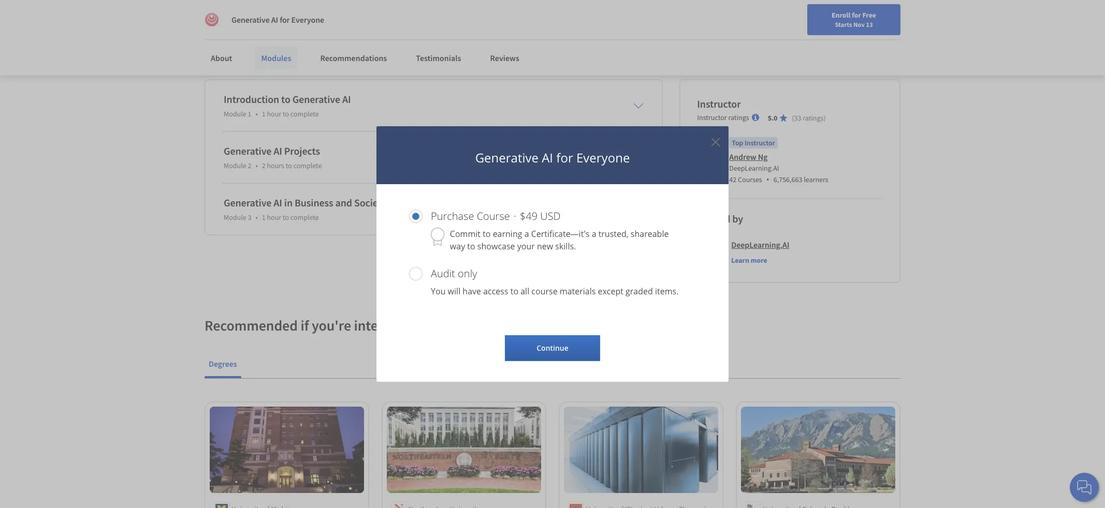 Task type: vqa. For each thing, say whether or not it's contained in the screenshot.
go
yes



Task type: describe. For each thing, give the bounding box(es) containing it.
andrew ng image
[[699, 138, 722, 160]]

2 horizontal spatial everyone
[[577, 149, 630, 166]]

english button
[[888, 0, 951, 34]]

course
[[532, 286, 558, 297]]

materials
[[560, 286, 596, 297]]

andrew inside top instructor andrew ng deeplearning.ai 42 courses • 6,756,663 learners
[[730, 152, 757, 162]]

you're
[[312, 316, 351, 335]]

testimonials
[[416, 53, 461, 63]]

starts
[[835, 20, 852, 28]]

1 vertical spatial how
[[339, 44, 354, 54]]

of
[[523, 44, 530, 54]]

prompt
[[205, 44, 230, 54]]

what
[[510, 22, 526, 32]]

except
[[598, 286, 624, 297]]

2 horizontal spatial generative
[[475, 149, 539, 166]]

1 horizontal spatial how
[[410, 22, 425, 32]]

tips
[[563, 33, 575, 43]]

continue button
[[505, 336, 600, 362]]

deeplearning.ai image
[[205, 12, 219, 27]]

to up go
[[363, 33, 370, 43]]

find your new career
[[818, 12, 883, 21]]

deeplearning.ai link
[[732, 239, 790, 251]]

learn more
[[732, 256, 768, 265]]

only
[[458, 267, 477, 281]]

do.
[[585, 22, 596, 32]]

audit only you will have access to all course materials except graded items.
[[431, 267, 679, 297]]

•
[[767, 174, 770, 185]]

recommendations
[[320, 53, 387, 63]]

in inside instructed by ai pioneer andrew ng, generative ai for everyone offers his unique perspective on empowering you and your work with generative ai. andrew will guide you through how generative ai works and what it can (and can't) do. it includes hands-on exercises where you'll learn to use generative ai to help in day-to-day work and receive tips on effective prompt engineering, as well as learning how to go beyond prompting for more advanced uses of ai. read more
[[458, 33, 464, 43]]

perspective
[[480, 11, 519, 21]]

your inside "commit to earning a certificate—it's a trusted, shareable way to showcase your new skills."
[[517, 241, 535, 252]]

instructor inside top instructor andrew ng deeplearning.ai 42 courses • 6,756,663 learners
[[745, 138, 775, 147]]

5.0
[[768, 113, 778, 123]]

read more button
[[205, 51, 244, 62]]

2 horizontal spatial and
[[590, 11, 603, 21]]

0 vertical spatial work
[[222, 22, 239, 32]]

interested
[[354, 316, 417, 335]]

1 horizontal spatial generative
[[386, 33, 422, 43]]

to inside audit only you will have access to all course materials except graded items.
[[511, 286, 519, 297]]

where
[[301, 33, 323, 43]]

1 vertical spatial and
[[495, 22, 508, 32]]

trusted,
[[599, 228, 629, 240]]

about
[[211, 53, 232, 63]]

purchase
[[431, 209, 474, 223]]

learn
[[344, 33, 362, 43]]

about link
[[205, 47, 239, 69]]

deeplearning.ai inside top instructor andrew ng deeplearning.ai 42 courses • 6,756,663 learners
[[730, 164, 779, 173]]

earning
[[493, 228, 522, 240]]

new
[[537, 241, 553, 252]]

to right the way
[[467, 241, 475, 252]]

learning
[[310, 44, 337, 54]]

new
[[848, 12, 862, 21]]

1 horizontal spatial ratings
[[803, 113, 824, 123]]

day
[[490, 33, 502, 43]]

well
[[285, 44, 299, 54]]

you'll
[[325, 33, 342, 43]]

nov
[[854, 20, 865, 28]]

42
[[730, 175, 737, 184]]

can't)
[[565, 22, 583, 32]]

it
[[528, 22, 532, 32]]

if
[[301, 316, 309, 335]]

will inside instructed by ai pioneer andrew ng, generative ai for everyone offers his unique perspective on empowering you and your work with generative ai. andrew will guide you through how generative ai works and what it can (and can't) do. it includes hands-on exercises where you'll learn to use generative ai to help in day-to-day work and receive tips on effective prompt engineering, as well as learning how to go beyond prompting for more advanced uses of ai. read more
[[333, 22, 344, 32]]

andrew ng link
[[730, 152, 768, 162]]

6,756,663
[[774, 175, 803, 184]]

empowering
[[531, 11, 574, 21]]

by for offered
[[733, 212, 743, 225]]

chat with us image
[[1076, 480, 1093, 496]]

ng,
[[316, 11, 327, 21]]

2 a from the left
[[592, 228, 597, 240]]

reviews
[[490, 53, 520, 63]]

instructor for instructor
[[697, 97, 741, 110]]

0 horizontal spatial generative
[[257, 22, 293, 32]]

access
[[483, 286, 509, 297]]

use
[[372, 33, 384, 43]]

0 vertical spatial andrew
[[288, 11, 314, 21]]

have
[[463, 286, 481, 297]]

usd
[[540, 209, 561, 223]]

unique
[[454, 11, 478, 21]]

commit
[[450, 228, 481, 240]]

0 vertical spatial you
[[576, 11, 588, 21]]

prompting
[[402, 44, 438, 54]]

all
[[521, 286, 530, 297]]

recommended if you're interested in machine learning
[[205, 316, 544, 335]]

✕ button
[[711, 133, 721, 150]]

)
[[824, 113, 826, 123]]

✕
[[711, 133, 721, 150]]

skills.
[[555, 241, 576, 252]]

top instructor andrew ng deeplearning.ai 42 courses • 6,756,663 learners
[[730, 138, 829, 185]]

(
[[792, 113, 794, 123]]

recommended
[[205, 316, 298, 335]]

modules
[[261, 53, 291, 63]]

showcase
[[478, 241, 515, 252]]

0 horizontal spatial generative
[[232, 15, 270, 25]]

learn more button
[[732, 255, 768, 266]]

with
[[241, 22, 255, 32]]

1 vertical spatial andrew
[[305, 22, 331, 32]]

0 horizontal spatial ai.
[[295, 22, 303, 32]]

includes
[[205, 33, 233, 43]]

your inside instructed by ai pioneer andrew ng, generative ai for everyone offers his unique perspective on empowering you and your work with generative ai. andrew will guide you through how generative ai works and what it can (and can't) do. it includes hands-on exercises where you'll learn to use generative ai to help in day-to-day work and receive tips on effective prompt engineering, as well as learning how to go beyond prompting for more advanced uses of ai. read more
[[205, 22, 220, 32]]

1 horizontal spatial on
[[521, 11, 529, 21]]

0 horizontal spatial on
[[258, 33, 267, 43]]

to left help
[[432, 33, 439, 43]]



Task type: locate. For each thing, give the bounding box(es) containing it.
as right well
[[300, 44, 308, 54]]

andrew down top
[[730, 152, 757, 162]]

certificate—it's
[[531, 228, 590, 240]]

a left trusted,
[[592, 228, 597, 240]]

learners
[[804, 175, 829, 184]]

1 horizontal spatial generative ai for everyone
[[475, 149, 630, 166]]

1 vertical spatial instructor
[[697, 113, 727, 122]]

items.
[[655, 286, 679, 297]]

works
[[473, 22, 493, 32]]

to
[[363, 33, 370, 43], [432, 33, 439, 43], [356, 44, 363, 54], [483, 228, 491, 240], [467, 241, 475, 252], [511, 286, 519, 297]]

1 horizontal spatial generative
[[329, 11, 366, 21]]

$49
[[520, 209, 538, 223]]

andrew left ng,
[[288, 11, 314, 21]]

degrees
[[209, 359, 237, 369]]

more inside button
[[751, 256, 768, 265]]

1 vertical spatial your
[[205, 22, 220, 32]]

andrew down ng,
[[305, 22, 331, 32]]

will inside audit only you will have access to all course materials except graded items.
[[448, 286, 461, 297]]

(and
[[548, 22, 563, 32]]

pioneer
[[259, 11, 286, 21]]

guide
[[346, 22, 365, 32]]

in left machine
[[420, 316, 432, 335]]

deeplearning.ai up courses on the top
[[730, 164, 779, 173]]

receive
[[537, 33, 561, 43]]

1 vertical spatial generative ai for everyone
[[475, 149, 630, 166]]

0 horizontal spatial how
[[339, 44, 354, 54]]

and up the it
[[590, 11, 603, 21]]

will
[[333, 22, 344, 32], [448, 286, 461, 297]]

audit
[[431, 267, 455, 281]]

and down perspective
[[495, 22, 508, 32]]

0 horizontal spatial and
[[495, 22, 508, 32]]

0 horizontal spatial you
[[367, 22, 379, 32]]

effective
[[588, 33, 617, 43]]

33
[[794, 113, 802, 123]]

can
[[534, 22, 546, 32]]

through
[[381, 22, 408, 32]]

to left all
[[511, 286, 519, 297]]

on
[[521, 11, 529, 21], [258, 33, 267, 43], [577, 33, 586, 43]]

1 horizontal spatial will
[[448, 286, 461, 297]]

hands-
[[235, 33, 258, 43]]

how
[[410, 22, 425, 32], [339, 44, 354, 54]]

work
[[222, 22, 239, 32], [504, 33, 520, 43]]

generative ai for everyone
[[232, 15, 324, 25], [475, 149, 630, 166]]

beyond
[[375, 44, 400, 54]]

to-
[[480, 33, 490, 43]]

( 33 ratings )
[[792, 113, 826, 123]]

will right you at left
[[448, 286, 461, 297]]

for inside enroll for free starts nov 13
[[852, 10, 861, 20]]

and
[[590, 11, 603, 21], [495, 22, 508, 32], [522, 33, 535, 43]]

1 vertical spatial in
[[420, 316, 432, 335]]

machine
[[434, 316, 486, 335]]

modules link
[[255, 47, 298, 69]]

to up showcase
[[483, 228, 491, 240]]

1 horizontal spatial work
[[504, 33, 520, 43]]

offers
[[421, 11, 441, 21]]

read
[[205, 52, 223, 62]]

how down the learn
[[339, 44, 354, 54]]

enroll for free starts nov 13
[[832, 10, 877, 28]]

0 vertical spatial how
[[410, 22, 425, 32]]

free
[[863, 10, 877, 20]]

deeplearning.ai up learn more button
[[732, 240, 790, 250]]

0 vertical spatial in
[[458, 33, 464, 43]]

degrees button
[[205, 352, 241, 376]]

instructor up instructor ratings
[[697, 97, 741, 110]]

english
[[907, 12, 932, 22]]

2 vertical spatial your
[[517, 241, 535, 252]]

1 horizontal spatial in
[[458, 33, 464, 43]]

1 vertical spatial deeplearning.ai
[[732, 240, 790, 250]]

you up can't)
[[576, 11, 588, 21]]

1 vertical spatial ai.
[[532, 44, 541, 54]]

2 horizontal spatial generative
[[427, 22, 462, 32]]

1 horizontal spatial more
[[451, 44, 470, 54]]

0 horizontal spatial your
[[205, 22, 220, 32]]

0 horizontal spatial generative ai for everyone
[[232, 15, 324, 25]]

generative down through at the left of the page
[[386, 33, 422, 43]]

1 vertical spatial you
[[367, 22, 379, 32]]

13
[[866, 20, 873, 28]]

1 horizontal spatial and
[[522, 33, 535, 43]]

0 horizontal spatial by
[[241, 11, 249, 21]]

more
[[451, 44, 470, 54], [225, 52, 244, 62], [751, 256, 768, 265]]

by right offered
[[733, 212, 743, 225]]

0 vertical spatial your
[[833, 12, 847, 21]]

0 vertical spatial deeplearning.ai
[[730, 164, 779, 173]]

engineering,
[[232, 44, 274, 54]]

learning
[[489, 316, 544, 335]]

uses
[[506, 44, 521, 54]]

continue
[[537, 343, 569, 353]]

will up you'll
[[333, 22, 344, 32]]

generative down pioneer
[[257, 22, 293, 32]]

instructor for instructor ratings
[[697, 113, 727, 122]]

a down $49
[[525, 228, 529, 240]]

as down exercises
[[276, 44, 283, 54]]

1 horizontal spatial everyone
[[388, 11, 419, 21]]

to left go
[[356, 44, 363, 54]]

by up with
[[241, 11, 249, 21]]

learn
[[732, 256, 750, 265]]

work down instructed
[[222, 22, 239, 32]]

2 as from the left
[[300, 44, 308, 54]]

1 horizontal spatial as
[[300, 44, 308, 54]]

on right tips
[[577, 33, 586, 43]]

1 as from the left
[[276, 44, 283, 54]]

day-
[[466, 33, 480, 43]]

generative inside instructed by ai pioneer andrew ng, generative ai for everyone offers his unique perspective on empowering you and your work with generative ai. andrew will guide you through how generative ai works and what it can (and can't) do. it includes hands-on exercises where you'll learn to use generative ai to help in day-to-day work and receive tips on effective prompt engineering, as well as learning how to go beyond prompting for more advanced uses of ai. read more
[[329, 11, 366, 21]]

2 horizontal spatial on
[[577, 33, 586, 43]]

and down the it
[[522, 33, 535, 43]]

on up engineering,
[[258, 33, 267, 43]]

1 vertical spatial work
[[504, 33, 520, 43]]

way
[[450, 241, 465, 252]]

1 vertical spatial by
[[733, 212, 743, 225]]

in
[[458, 33, 464, 43], [420, 316, 432, 335]]

ai. up "where"
[[295, 22, 303, 32]]

career
[[863, 12, 883, 21]]

2 vertical spatial and
[[522, 33, 535, 43]]

offered
[[697, 212, 731, 225]]

instructor ratings
[[697, 113, 749, 122]]

generative down his
[[427, 22, 462, 32]]

None search field
[[148, 6, 396, 27]]

instructed
[[205, 11, 239, 21]]

how down offers
[[410, 22, 425, 32]]

ratings right 33
[[803, 113, 824, 123]]

0 horizontal spatial will
[[333, 22, 344, 32]]

recommendations link
[[314, 47, 393, 69]]

commit to earning a certificate—it's a trusted, shareable way to showcase your new skills.
[[450, 228, 669, 252]]

1 a from the left
[[525, 228, 529, 240]]

work up the "uses"
[[504, 33, 520, 43]]

as
[[276, 44, 283, 54], [300, 44, 308, 54]]

0 vertical spatial and
[[590, 11, 603, 21]]

0 horizontal spatial a
[[525, 228, 529, 240]]

by inside instructed by ai pioneer andrew ng, generative ai for everyone offers his unique perspective on empowering you and your work with generative ai. andrew will guide you through how generative ai works and what it can (and can't) do. it includes hands-on exercises where you'll learn to use generative ai to help in day-to-day work and receive tips on effective prompt engineering, as well as learning how to go beyond prompting for more advanced uses of ai. read more
[[241, 11, 249, 21]]

course
[[477, 209, 510, 223]]

you
[[431, 286, 446, 297]]

graded
[[626, 286, 653, 297]]

0 horizontal spatial as
[[276, 44, 283, 54]]

2 horizontal spatial more
[[751, 256, 768, 265]]

in left day-
[[458, 33, 464, 43]]

1 horizontal spatial by
[[733, 212, 743, 225]]

0 vertical spatial instructor
[[697, 97, 741, 110]]

ng
[[758, 152, 768, 162]]

1 horizontal spatial your
[[517, 241, 535, 252]]

it
[[598, 22, 602, 32]]

1 horizontal spatial a
[[592, 228, 597, 240]]

0 horizontal spatial ratings
[[729, 113, 749, 122]]

offered by
[[697, 212, 743, 225]]

0 vertical spatial generative ai for everyone
[[232, 15, 324, 25]]

by
[[241, 11, 249, 21], [733, 212, 743, 225]]

0 horizontal spatial in
[[420, 316, 432, 335]]

1 horizontal spatial you
[[576, 11, 588, 21]]

on up the it
[[521, 11, 529, 21]]

andrew
[[288, 11, 314, 21], [305, 22, 331, 32], [730, 152, 757, 162]]

by for instructed
[[241, 11, 249, 21]]

everyone inside instructed by ai pioneer andrew ng, generative ai for everyone offers his unique perspective on empowering you and your work with generative ai. andrew will guide you through how generative ai works and what it can (and can't) do. it includes hands-on exercises where you'll learn to use generative ai to help in day-to-day work and receive tips on effective prompt engineering, as well as learning how to go beyond prompting for more advanced uses of ai. read more
[[388, 11, 419, 21]]

0 horizontal spatial work
[[222, 22, 239, 32]]

instructed by ai pioneer andrew ng, generative ai for everyone offers his unique perspective on empowering you and your work with generative ai. andrew will guide you through how generative ai works and what it can (and can't) do. it includes hands-on exercises where you'll learn to use generative ai to help in day-to-day work and receive tips on effective prompt engineering, as well as learning how to go beyond prompting for more advanced uses of ai. read more
[[205, 11, 618, 62]]

advanced
[[472, 44, 504, 54]]

2 vertical spatial andrew
[[730, 152, 757, 162]]

2 vertical spatial instructor
[[745, 138, 775, 147]]

his
[[442, 11, 452, 21]]

0 horizontal spatial more
[[225, 52, 244, 62]]

0 vertical spatial will
[[333, 22, 344, 32]]

instructor up ✕ button at the top right
[[697, 113, 727, 122]]

ai. right of at the left top of the page
[[532, 44, 541, 54]]

you up use on the top of the page
[[367, 22, 379, 32]]

reviews link
[[484, 47, 526, 69]]

purchase course · $49 usd
[[431, 209, 561, 223]]

0 vertical spatial by
[[241, 11, 249, 21]]

2 horizontal spatial your
[[833, 12, 847, 21]]

instructor
[[697, 97, 741, 110], [697, 113, 727, 122], [745, 138, 775, 147]]

you
[[576, 11, 588, 21], [367, 22, 379, 32]]

0 vertical spatial ai.
[[295, 22, 303, 32]]

ratings up top
[[729, 113, 749, 122]]

1 vertical spatial will
[[448, 286, 461, 297]]

instructor up ng at the right top
[[745, 138, 775, 147]]

1 horizontal spatial ai.
[[532, 44, 541, 54]]

0 horizontal spatial everyone
[[291, 15, 324, 25]]



